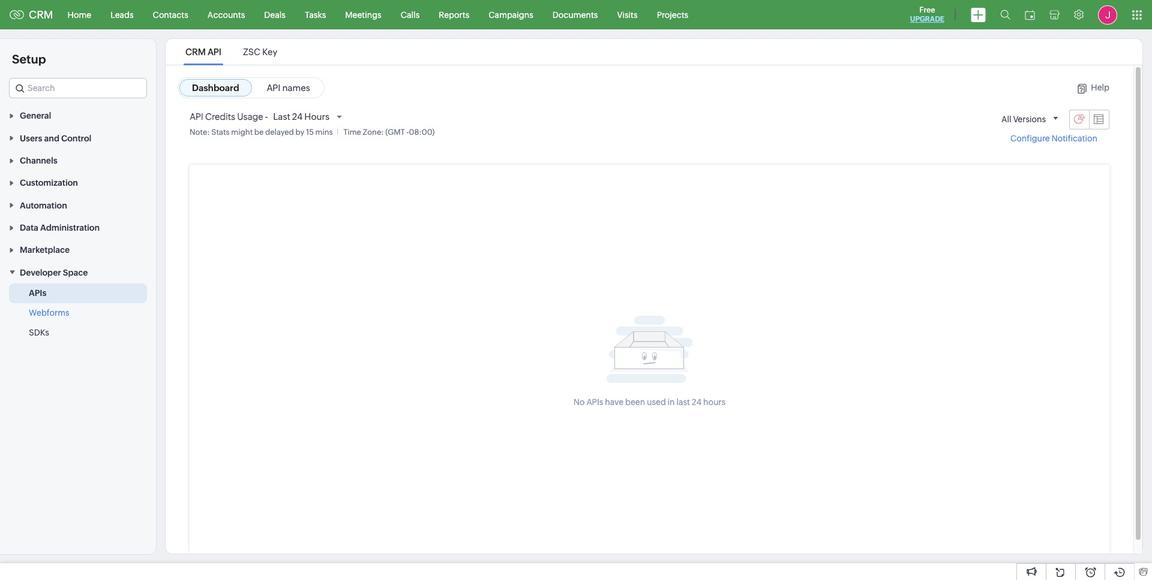 Task type: locate. For each thing, give the bounding box(es) containing it.
be
[[254, 128, 264, 137]]

24 right last on the bottom right of page
[[692, 398, 702, 407]]

calls
[[401, 10, 420, 20]]

0 vertical spatial crm
[[29, 8, 53, 21]]

- for (gmt
[[407, 128, 409, 137]]

dashboard link
[[179, 79, 252, 97]]

documents
[[553, 10, 598, 20]]

apis down developer
[[29, 288, 46, 298]]

in
[[668, 398, 675, 407]]

calendar image
[[1025, 10, 1035, 20]]

administration
[[40, 223, 100, 233]]

users and control
[[20, 134, 91, 143]]

general button
[[0, 104, 156, 127]]

developer
[[20, 268, 61, 278]]

zsc key
[[243, 47, 277, 57]]

1 horizontal spatial api
[[208, 47, 221, 57]]

0 horizontal spatial -
[[265, 112, 268, 122]]

- left last
[[265, 112, 268, 122]]

24 right last
[[292, 112, 303, 122]]

stats
[[211, 128, 230, 137]]

None field
[[9, 78, 147, 98]]

webforms link
[[29, 307, 69, 319]]

api for api credits usage - last 24 hours
[[190, 112, 203, 122]]

note:
[[190, 128, 210, 137]]

configure notification
[[1010, 134, 1097, 144]]

0 vertical spatial -
[[265, 112, 268, 122]]

marketplace button
[[0, 239, 156, 261]]

sdks
[[29, 328, 49, 338]]

-
[[265, 112, 268, 122], [407, 128, 409, 137]]

have
[[605, 398, 624, 407]]

apis
[[29, 288, 46, 298], [586, 398, 603, 407]]

0 vertical spatial apis
[[29, 288, 46, 298]]

hours
[[703, 398, 726, 407]]

api up "note:"
[[190, 112, 203, 122]]

calls link
[[391, 0, 429, 29]]

hours
[[304, 112, 330, 122]]

(gmt
[[385, 128, 405, 137]]

api
[[208, 47, 221, 57], [267, 83, 280, 93], [190, 112, 203, 122]]

channels
[[20, 156, 57, 166]]

0 horizontal spatial api
[[190, 112, 203, 122]]

24
[[292, 112, 303, 122], [692, 398, 702, 407]]

list
[[175, 39, 288, 65]]

create menu image
[[971, 8, 986, 22]]

api inside list
[[208, 47, 221, 57]]

crm up dashboard
[[185, 47, 206, 57]]

leads link
[[101, 0, 143, 29]]

deals
[[264, 10, 286, 20]]

search image
[[1000, 10, 1010, 20]]

control
[[61, 134, 91, 143]]

crm api link
[[184, 47, 223, 57]]

deals link
[[255, 0, 295, 29]]

1 vertical spatial crm
[[185, 47, 206, 57]]

reports
[[439, 10, 469, 20]]

15
[[306, 128, 314, 137]]

dashboard
[[192, 83, 239, 93]]

all
[[1001, 115, 1011, 124]]

0 horizontal spatial apis
[[29, 288, 46, 298]]

1 vertical spatial -
[[407, 128, 409, 137]]

tasks
[[305, 10, 326, 20]]

names
[[282, 83, 310, 93]]

2 horizontal spatial api
[[267, 83, 280, 93]]

1 horizontal spatial -
[[407, 128, 409, 137]]

0 vertical spatial api
[[208, 47, 221, 57]]

api credits usage - last 24 hours
[[190, 112, 330, 122]]

1 horizontal spatial 24
[[692, 398, 702, 407]]

crm left home link
[[29, 8, 53, 21]]

0 vertical spatial 24
[[292, 112, 303, 122]]

by
[[295, 128, 304, 137]]

- right (gmt
[[407, 128, 409, 137]]

api left names
[[267, 83, 280, 93]]

users
[[20, 134, 42, 143]]

api for api names
[[267, 83, 280, 93]]

0 horizontal spatial 24
[[292, 112, 303, 122]]

0 horizontal spatial crm
[[29, 8, 53, 21]]

1 horizontal spatial crm
[[185, 47, 206, 57]]

used
[[647, 398, 666, 407]]

projects
[[657, 10, 688, 20]]

delayed
[[265, 128, 294, 137]]

apis right 'no'
[[586, 398, 603, 407]]

data
[[20, 223, 38, 233]]

note: stats might be delayed by 15 mins
[[190, 128, 333, 137]]

1 vertical spatial 24
[[692, 398, 702, 407]]

api up dashboard link
[[208, 47, 221, 57]]

and
[[44, 134, 59, 143]]

accounts
[[208, 10, 245, 20]]

mins
[[315, 128, 333, 137]]

channels button
[[0, 149, 156, 172]]

1 horizontal spatial apis
[[586, 398, 603, 407]]

crm link
[[10, 8, 53, 21]]

2 vertical spatial api
[[190, 112, 203, 122]]

08:00)
[[409, 128, 435, 137]]

1 vertical spatial api
[[267, 83, 280, 93]]

developer space button
[[0, 261, 156, 284]]

profile element
[[1091, 0, 1124, 29]]

customization button
[[0, 172, 156, 194]]

customization
[[20, 178, 78, 188]]

crm
[[29, 8, 53, 21], [185, 47, 206, 57]]

time
[[343, 128, 361, 137]]



Task type: describe. For each thing, give the bounding box(es) containing it.
data administration button
[[0, 216, 156, 239]]

documents link
[[543, 0, 607, 29]]

contacts
[[153, 10, 188, 20]]

users and control button
[[0, 127, 156, 149]]

zsc key link
[[241, 47, 279, 57]]

apis link
[[29, 287, 46, 299]]

profile image
[[1098, 5, 1117, 24]]

notification
[[1052, 134, 1097, 144]]

visits link
[[607, 0, 647, 29]]

data administration
[[20, 223, 100, 233]]

projects link
[[647, 0, 698, 29]]

last
[[676, 398, 690, 407]]

1 vertical spatial apis
[[586, 398, 603, 407]]

home link
[[58, 0, 101, 29]]

- for usage
[[265, 112, 268, 122]]

developer space region
[[0, 284, 156, 343]]

automation
[[20, 201, 67, 210]]

help
[[1091, 83, 1109, 92]]

all versions
[[1001, 115, 1046, 124]]

free
[[919, 5, 935, 14]]

meetings link
[[336, 0, 391, 29]]

apis inside developer space region
[[29, 288, 46, 298]]

contacts link
[[143, 0, 198, 29]]

marketplace
[[20, 246, 70, 255]]

configure
[[1010, 134, 1050, 144]]

setup
[[12, 52, 46, 66]]

upgrade
[[910, 15, 944, 23]]

developer space
[[20, 268, 88, 278]]

versions
[[1013, 115, 1046, 124]]

reports link
[[429, 0, 479, 29]]

key
[[262, 47, 277, 57]]

credits
[[205, 112, 235, 122]]

search element
[[993, 0, 1018, 29]]

no apis have been used in last 24 hours
[[574, 398, 726, 407]]

sdks link
[[29, 327, 49, 339]]

campaigns link
[[479, 0, 543, 29]]

accounts link
[[198, 0, 255, 29]]

automation button
[[0, 194, 156, 216]]

meetings
[[345, 10, 381, 20]]

campaigns
[[489, 10, 533, 20]]

time zone: (gmt -08:00)
[[343, 128, 435, 137]]

tasks link
[[295, 0, 336, 29]]

general
[[20, 111, 51, 121]]

list containing crm api
[[175, 39, 288, 65]]

space
[[63, 268, 88, 278]]

been
[[625, 398, 645, 407]]

api names link
[[254, 79, 323, 97]]

no
[[574, 398, 585, 407]]

usage
[[237, 112, 263, 122]]

last
[[273, 112, 290, 122]]

crm api
[[185, 47, 221, 57]]

zone:
[[363, 128, 384, 137]]

Search text field
[[10, 79, 146, 98]]

crm for crm api
[[185, 47, 206, 57]]

home
[[68, 10, 91, 20]]

leads
[[110, 10, 134, 20]]

webforms
[[29, 308, 69, 318]]

api names
[[267, 83, 310, 93]]

zsc
[[243, 47, 260, 57]]

All Versions field
[[997, 109, 1065, 130]]

might
[[231, 128, 253, 137]]

crm for crm
[[29, 8, 53, 21]]

visits
[[617, 10, 638, 20]]

create menu element
[[964, 0, 993, 29]]



Task type: vqa. For each thing, say whether or not it's contained in the screenshot.
the Other Modules field
no



